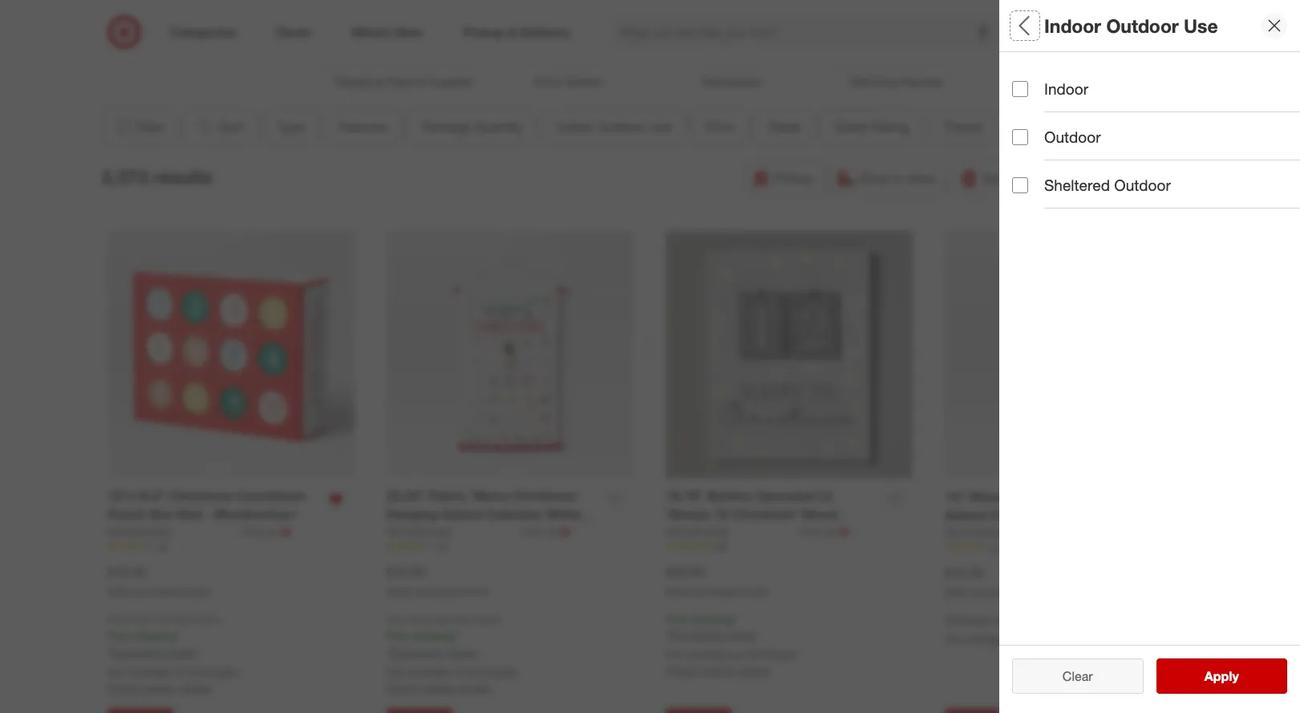 Task type: locate. For each thing, give the bounding box(es) containing it.
23.25"
[[387, 488, 425, 504]]

calendar inside 14" wood 'nights 'til christmas' advent calendar with wreath counter black/white - wondershop™
[[991, 507, 1046, 523]]

christmas' inside 18.78" battery operated lit 'sleeps 'til christmas' wood countdown sign cream - wondershop™
[[732, 506, 798, 522]]

features up "same day delivery"
[[1012, 125, 1075, 143]]

paper
[[386, 75, 416, 88]]

1 horizontal spatial exclusions apply. link
[[391, 645, 477, 659]]

pickup
[[774, 170, 813, 186]]

1 only at ¬ from the left
[[242, 524, 291, 540]]

northgate inside shipping not available not available at northgate
[[1025, 632, 1076, 646]]

2 ¬ from the left
[[560, 524, 570, 540]]

Indoor checkbox
[[1012, 81, 1028, 97]]

same day delivery
[[982, 170, 1091, 186]]

1 horizontal spatial quantity
[[1079, 181, 1141, 199]]

free for 13"x16.5" christmas countdown punch box red - wondershop™
[[107, 629, 130, 642]]

when for 23.25" fabric 'merry christmas' hanging advent calendar white - wondershop™
[[387, 585, 412, 597]]

1 horizontal spatial orders
[[473, 613, 501, 625]]

1 horizontal spatial type
[[1012, 69, 1046, 87]]

wondershop™ up $25.00
[[666, 543, 750, 559]]

1 only ships with $35 orders free shipping * * exclusions apply. not available at northgate check nearby stores from the left
[[107, 613, 239, 694]]

wood right 14"
[[969, 488, 1003, 505]]

when
[[107, 585, 132, 597], [387, 585, 412, 597], [666, 585, 691, 597], [945, 586, 970, 598]]

purchased down 18
[[135, 585, 181, 597]]

0 horizontal spatial only ships with $35 orders free shipping * * exclusions apply. not available at northgate check nearby stores
[[107, 613, 239, 694]]

nearby
[[701, 664, 736, 677], [143, 681, 177, 694], [422, 681, 456, 694]]

calendar for 'nights
[[991, 507, 1046, 523]]

0 horizontal spatial christmas'
[[513, 488, 579, 504]]

$10.00 down punch
[[107, 564, 146, 580]]

check
[[666, 664, 698, 677], [107, 681, 140, 694], [387, 681, 419, 694]]

$25.00
[[666, 564, 704, 580]]

wondershop up the 8
[[945, 525, 1009, 539]]

2 horizontal spatial ¬
[[839, 524, 849, 540]]

0 vertical spatial package quantity button
[[408, 109, 536, 144]]

wondershop link for red
[[107, 524, 239, 540]]

0 horizontal spatial only at ¬
[[242, 524, 291, 540]]

online for with
[[1021, 586, 1047, 598]]

exclusions apply. link
[[670, 628, 757, 642], [111, 645, 198, 659], [391, 645, 477, 659]]

features
[[338, 119, 387, 135], [1012, 125, 1075, 143]]

online up shipping not available not available at northgate
[[1021, 586, 1047, 598]]

purchased down $25.00
[[693, 585, 739, 597]]

purchased inside $25.00 when purchased online
[[693, 585, 739, 597]]

northgate inside the free shipping * * exclusions apply. not available at northgate check nearby stores
[[746, 648, 797, 661]]

clear inside the indoor outdoor use dialog
[[1063, 668, 1093, 684]]

2 horizontal spatial only at ¬
[[800, 524, 849, 540]]

1 vertical spatial use
[[648, 119, 671, 135]]

1 vertical spatial package
[[1012, 181, 1075, 199]]

0 horizontal spatial indoor outdoor use
[[557, 119, 671, 135]]

purchased up not
[[972, 586, 1018, 598]]

0 horizontal spatial ¬
[[281, 524, 291, 540]]

1 horizontal spatial with
[[434, 613, 452, 625]]

orders for calendar
[[473, 613, 501, 625]]

wondershop™ inside 18.78" battery operated lit 'sleeps 'til christmas' wood countdown sign cream - wondershop™
[[666, 543, 750, 559]]

check nearby stores button for 23.25" fabric 'merry christmas' hanging advent calendar white - wondershop™
[[387, 680, 491, 696]]

wondershop™ inside 23.25" fabric 'merry christmas' hanging advent calendar white - wondershop™
[[387, 524, 471, 540]]

christmas
[[169, 488, 232, 504]]

only at ¬ for white
[[521, 524, 570, 540]]

features button
[[1012, 108, 1288, 164], [324, 109, 401, 144]]

1 horizontal spatial wood
[[969, 488, 1003, 505]]

indoor outdoor use dialog
[[999, 0, 1300, 713]]

$10.00 when purchased online for hanging
[[387, 564, 488, 597]]

outdoor
[[1106, 14, 1179, 37], [597, 119, 645, 135], [1044, 128, 1101, 146], [1114, 176, 1171, 194]]

wondershop™ inside 13"x16.5" christmas countdown punch box red - wondershop™
[[214, 506, 297, 522]]

outdoor up delivery
[[1044, 128, 1101, 146]]

*
[[734, 612, 738, 625], [666, 628, 670, 642], [176, 629, 180, 642], [455, 629, 459, 642], [107, 645, 111, 659], [387, 645, 391, 659]]

purchased
[[135, 585, 181, 597], [414, 585, 460, 597], [693, 585, 739, 597], [972, 586, 1018, 598]]

countdown down 'sleeps
[[666, 524, 736, 540]]

$10.00 down hanging
[[387, 564, 425, 580]]

calendar down ''merry'
[[487, 506, 542, 522]]

0 horizontal spatial wood
[[801, 506, 836, 522]]

with for 13"x16.5" christmas countdown punch box red - wondershop™
[[155, 613, 173, 625]]

$15.00
[[945, 565, 983, 581]]

1 vertical spatial package quantity button
[[1012, 164, 1288, 221]]

0 vertical spatial results
[[153, 165, 212, 187]]

fabric
[[428, 488, 466, 504]]

advent inside 14" wood 'nights 'til christmas' advent calendar with wreath counter black/white - wondershop™
[[945, 507, 987, 523]]

18.78" battery operated lit 'sleeps 'til christmas' wood countdown sign cream - wondershop™
[[666, 488, 836, 559]]

2 clear from the left
[[1063, 668, 1093, 684]]

wondershop™ up 18 link
[[214, 506, 297, 522]]

features down wrapping
[[338, 119, 387, 135]]

- inside 14" wood 'nights 'til christmas' advent calendar with wreath counter black/white - wondershop™
[[1075, 525, 1080, 541]]

0 horizontal spatial exclusions
[[111, 645, 165, 659]]

0 horizontal spatial nearby
[[143, 681, 177, 694]]

wondershop™
[[214, 506, 297, 522], [387, 524, 471, 540], [666, 543, 750, 559], [945, 543, 1029, 559]]

free shipping * * exclusions apply. not available at northgate check nearby stores
[[666, 612, 797, 677]]

1 horizontal spatial $35
[[455, 613, 470, 625]]

pickup button
[[744, 160, 823, 196]]

shipping inside the free shipping * * exclusions apply. not available at northgate check nearby stores
[[691, 612, 734, 625]]

0 vertical spatial quantity
[[474, 119, 523, 135]]

type down 'search' button
[[1012, 69, 1046, 87]]

indoor right indoor checkbox
[[1044, 79, 1088, 98]]

with down 18
[[155, 613, 173, 625]]

when down hanging
[[387, 585, 412, 597]]

sheltered outdoor
[[1044, 176, 1171, 194]]

clear
[[1055, 668, 1085, 684], [1063, 668, 1093, 684]]

0 horizontal spatial check
[[107, 681, 140, 694]]

1 horizontal spatial ¬
[[560, 524, 570, 540]]

countdown up 18 link
[[235, 488, 306, 504]]

2,373
[[101, 165, 148, 187]]

0 horizontal spatial free
[[107, 629, 130, 642]]

1 horizontal spatial results
[[1214, 668, 1256, 684]]

only at ¬ down lit
[[800, 524, 849, 540]]

christmas' up sign
[[732, 506, 798, 522]]

0 horizontal spatial apply.
[[168, 645, 198, 659]]

0 vertical spatial shipping
[[1137, 170, 1188, 186]]

exclusions for 13"x16.5" christmas countdown punch box red - wondershop™
[[111, 645, 165, 659]]

0 vertical spatial countdown
[[235, 488, 306, 504]]

orders down 18 link
[[194, 613, 222, 625]]

indoor outdoor use inside button
[[557, 119, 671, 135]]

1 horizontal spatial $10.00
[[387, 564, 425, 580]]

1 horizontal spatial christmas'
[[732, 506, 798, 522]]

with down 'til
[[1050, 507, 1076, 523]]

wondershop link up 99
[[666, 524, 797, 540]]

2 $10.00 from the left
[[387, 564, 425, 580]]

when inside $25.00 when purchased online
[[666, 585, 691, 597]]

2 horizontal spatial check
[[666, 664, 698, 677]]

$35 for red
[[176, 613, 191, 625]]

search
[[995, 25, 1033, 41]]

0 horizontal spatial package quantity button
[[408, 109, 536, 144]]

wondershop™ down counter
[[945, 543, 1029, 559]]

stores inside the free shipping * * exclusions apply. not available at northgate check nearby stores
[[739, 664, 770, 677]]

1 vertical spatial wood
[[801, 506, 836, 522]]

snow globes link
[[486, 0, 650, 90]]

0 vertical spatial package
[[421, 119, 471, 135]]

results right "2,373"
[[153, 165, 212, 187]]

advent inside 23.25" fabric 'merry christmas' hanging advent calendar white - wondershop™
[[441, 506, 484, 522]]

online down 99 link
[[742, 585, 768, 597]]

not inside shipping not available not available at northgate
[[945, 632, 963, 646]]

1 horizontal spatial shipping
[[1137, 170, 1188, 186]]

when down the '$15.00'
[[945, 586, 970, 598]]

0 horizontal spatial $35
[[176, 613, 191, 625]]

1 $35 from the left
[[176, 613, 191, 625]]

- right cream
[[815, 524, 820, 540]]

1 horizontal spatial check
[[387, 681, 419, 694]]

package quantity
[[421, 119, 523, 135], [1012, 181, 1141, 199]]

1 vertical spatial indoor outdoor use
[[557, 119, 671, 135]]

features button inside all filters dialog
[[1012, 108, 1288, 164]]

13"x16.5" christmas countdown punch box red - wondershop™ image
[[107, 231, 354, 478], [107, 231, 354, 478]]

matching pajamas
[[850, 75, 942, 88]]

snow
[[534, 75, 563, 88]]

calendar down 'nights
[[991, 507, 1046, 523]]

0 vertical spatial use
[[1184, 14, 1218, 37]]

wondershop
[[107, 524, 171, 538], [387, 524, 451, 538], [666, 524, 730, 538], [945, 525, 1009, 539]]

0 horizontal spatial $10.00 when purchased online
[[107, 564, 209, 597]]

quantity
[[474, 119, 523, 135], [1079, 181, 1141, 199]]

ships
[[130, 613, 153, 625], [409, 613, 432, 625]]

day
[[1019, 170, 1041, 186]]

package quantity button
[[408, 109, 536, 144], [1012, 164, 1288, 221]]

0 horizontal spatial orders
[[194, 613, 222, 625]]

$15.00 when purchased online
[[945, 565, 1047, 598]]

nearby for 23.25" fabric 'merry christmas' hanging advent calendar white - wondershop™
[[422, 681, 456, 694]]

orders down 10 'link'
[[473, 613, 501, 625]]

wondershop down 'sleeps
[[666, 524, 730, 538]]

online down 10 'link'
[[463, 585, 488, 597]]

use
[[1184, 14, 1218, 37], [648, 119, 671, 135]]

purchased down 10
[[414, 585, 460, 597]]

type inside all filters dialog
[[1012, 69, 1046, 87]]

14" wood 'nights 'til christmas' advent calendar with wreath counter black/white - wondershop™ image
[[945, 231, 1193, 478], [945, 231, 1193, 478]]

purchased for 13"x16.5" christmas countdown punch box red - wondershop™
[[135, 585, 181, 597]]

indoor down "snow globes" on the top left of the page
[[557, 119, 594, 135]]

wondershop for box
[[107, 524, 171, 538]]

Include out of stock checkbox
[[1012, 629, 1028, 645]]

0 horizontal spatial results
[[153, 165, 212, 187]]

0 horizontal spatial calendar
[[487, 506, 542, 522]]

- right white at the bottom of page
[[584, 506, 590, 522]]

wondershop down hanging
[[387, 524, 451, 538]]

0 horizontal spatial advent
[[441, 506, 484, 522]]

outdoor inside button
[[597, 119, 645, 135]]

2 horizontal spatial with
[[1050, 507, 1076, 523]]

features button down wrapping
[[324, 109, 401, 144]]

results inside button
[[1214, 668, 1256, 684]]

- down wreath
[[1075, 525, 1080, 541]]

clear inside all filters dialog
[[1055, 668, 1085, 684]]

2 horizontal spatial stores
[[739, 664, 770, 677]]

package
[[421, 119, 471, 135], [1012, 181, 1075, 199]]

christmas' up wreath
[[1075, 488, 1141, 505]]

1 horizontal spatial stores
[[460, 681, 491, 694]]

advent
[[441, 506, 484, 522], [945, 507, 987, 523]]

0 horizontal spatial $10.00
[[107, 564, 146, 580]]

nutcrackers link
[[650, 0, 814, 90]]

type right sort
[[277, 119, 304, 135]]

1 horizontal spatial countdown
[[666, 524, 736, 540]]

exclusions
[[670, 628, 723, 642], [111, 645, 165, 659], [391, 645, 444, 659]]

1 horizontal spatial free
[[387, 629, 409, 642]]

with down 10
[[434, 613, 452, 625]]

wondershop for 'sleeps
[[666, 524, 730, 538]]

type
[[1012, 69, 1046, 87], [277, 119, 304, 135]]

shipping inside shipping button
[[1137, 170, 1188, 186]]

1 horizontal spatial check nearby stores button
[[387, 680, 491, 696]]

'nights
[[1007, 488, 1050, 505]]

8
[[995, 541, 1000, 553]]

1 horizontal spatial indoor outdoor use
[[1044, 14, 1218, 37]]

stores for 23.25" fabric 'merry christmas' hanging advent calendar white - wondershop™
[[460, 681, 491, 694]]

0 horizontal spatial with
[[155, 613, 173, 625]]

calendar
[[487, 506, 542, 522], [991, 507, 1046, 523]]

wondershop link up 18
[[107, 524, 239, 540]]

christmas' up white at the bottom of page
[[513, 488, 579, 504]]

only at ¬ for wood
[[800, 524, 849, 540]]

2 horizontal spatial check nearby stores button
[[666, 663, 770, 679]]

shipping not available not available at northgate
[[945, 612, 1076, 646]]

at inside the free shipping * * exclusions apply. not available at northgate check nearby stores
[[733, 648, 743, 661]]

1 vertical spatial shipping
[[945, 612, 989, 626]]

with for 23.25" fabric 'merry christmas' hanging advent calendar white - wondershop™
[[434, 613, 452, 625]]

clear for clear all
[[1055, 668, 1085, 684]]

indoor right all
[[1044, 14, 1101, 37]]

wondershop™ down hanging
[[387, 524, 471, 540]]

0 horizontal spatial features button
[[324, 109, 401, 144]]

box
[[150, 506, 173, 522]]

only at ¬ for wondershop™
[[242, 524, 291, 540]]

0 vertical spatial wood
[[969, 488, 1003, 505]]

wondershop down punch
[[107, 524, 171, 538]]

1 horizontal spatial calendar
[[991, 507, 1046, 523]]

1 vertical spatial countdown
[[666, 524, 736, 540]]

package quantity button inside all filters dialog
[[1012, 164, 1288, 221]]

features button up sheltered outdoor
[[1012, 108, 1288, 164]]

wrapping paper & supplies
[[335, 75, 473, 88]]

99
[[715, 540, 726, 552]]

wondershop link
[[107, 524, 239, 540], [387, 524, 518, 540], [666, 524, 797, 540], [945, 524, 1077, 540]]

1 horizontal spatial only ships with $35 orders free shipping * * exclusions apply. not available at northgate check nearby stores
[[387, 613, 518, 694]]

0 vertical spatial type button
[[1012, 52, 1288, 108]]

2 only ships with $35 orders free shipping * * exclusions apply. not available at northgate check nearby stores from the left
[[387, 613, 518, 694]]

advent down "fabric" on the left bottom of page
[[441, 506, 484, 522]]

2 ships from the left
[[409, 613, 432, 625]]

1 ships from the left
[[130, 613, 153, 625]]

2 horizontal spatial shipping
[[691, 612, 734, 625]]

0 horizontal spatial features
[[338, 119, 387, 135]]

purchased inside $15.00 when purchased online
[[972, 586, 1018, 598]]

check for 13"x16.5" christmas countdown punch box red - wondershop™
[[107, 681, 140, 694]]

1 horizontal spatial apply.
[[447, 645, 477, 659]]

nearby inside the free shipping * * exclusions apply. not available at northgate check nearby stores
[[701, 664, 736, 677]]

0 horizontal spatial check nearby stores button
[[107, 680, 211, 696]]

1 horizontal spatial shipping
[[412, 629, 455, 642]]

1 ¬ from the left
[[281, 524, 291, 540]]

1 horizontal spatial $10.00 when purchased online
[[387, 564, 488, 597]]

online inside $15.00 when purchased online
[[1021, 586, 1047, 598]]

10
[[436, 540, 447, 552]]

stores
[[739, 664, 770, 677], [180, 681, 211, 694], [460, 681, 491, 694]]

wondershop™ inside 14" wood 'nights 'til christmas' advent calendar with wreath counter black/white - wondershop™
[[945, 543, 1029, 559]]

shipping for shipping
[[1137, 170, 1188, 186]]

2 orders from the left
[[473, 613, 501, 625]]

$35
[[176, 613, 191, 625], [455, 613, 470, 625]]

clear down include
[[1063, 668, 1093, 684]]

$10.00 when purchased online down 10
[[387, 564, 488, 597]]

check nearby stores button for 13"x16.5" christmas countdown punch box red - wondershop™
[[107, 680, 211, 696]]

3 only at ¬ from the left
[[800, 524, 849, 540]]

- right red
[[205, 506, 210, 522]]

black/white
[[998, 525, 1072, 541]]

1 vertical spatial quantity
[[1079, 181, 1141, 199]]

1 $10.00 when purchased online from the left
[[107, 564, 209, 597]]

0 horizontal spatial package quantity
[[421, 119, 523, 135]]

when inside $15.00 when purchased online
[[945, 586, 970, 598]]

3 ¬ from the left
[[839, 524, 849, 540]]

2 horizontal spatial nearby
[[701, 664, 736, 677]]

14" wood 'nights 'til christmas' advent calendar with wreath counter black/white - wondershop™
[[945, 488, 1141, 559]]

1 vertical spatial type button
[[263, 109, 318, 144]]

0 vertical spatial indoor outdoor use
[[1044, 14, 1218, 37]]

0 horizontal spatial use
[[648, 119, 671, 135]]

christmas'
[[513, 488, 579, 504], [1075, 488, 1141, 505], [732, 506, 798, 522]]

check for 23.25" fabric 'merry christmas' hanging advent calendar white - wondershop™
[[387, 681, 419, 694]]

shipping inside shipping not available not available at northgate
[[945, 612, 989, 626]]

23.25" fabric 'merry christmas' hanging advent calendar white - wondershop™ image
[[387, 231, 634, 478], [387, 231, 634, 478]]

ships for 13"x16.5" christmas countdown punch box red - wondershop™
[[130, 613, 153, 625]]

only at ¬ down 13"x16.5" christmas countdown punch box red - wondershop™
[[242, 524, 291, 540]]

1 vertical spatial type
[[277, 119, 304, 135]]

when down punch
[[107, 585, 132, 597]]

1 orders from the left
[[194, 613, 222, 625]]

0 horizontal spatial type button
[[263, 109, 318, 144]]

calendar for 'merry
[[487, 506, 542, 522]]

1 horizontal spatial features button
[[1012, 108, 1288, 164]]

results right see
[[1214, 668, 1256, 684]]

lit
[[817, 488, 832, 504]]

christmas' inside 23.25" fabric 'merry christmas' hanging advent calendar white - wondershop™
[[513, 488, 579, 504]]

2 horizontal spatial christmas'
[[1075, 488, 1141, 505]]

clear left the 'all'
[[1055, 668, 1085, 684]]

package quantity inside all filters dialog
[[1012, 181, 1141, 199]]

1 horizontal spatial package quantity
[[1012, 181, 1141, 199]]

14"
[[945, 488, 965, 505]]

indoor outdoor use inside dialog
[[1044, 14, 1218, 37]]

when down $25.00
[[666, 585, 691, 597]]

orders for -
[[194, 613, 222, 625]]

online inside $25.00 when purchased online
[[742, 585, 768, 597]]

wood inside 14" wood 'nights 'til christmas' advent calendar with wreath counter black/white - wondershop™
[[969, 488, 1003, 505]]

deals button
[[754, 109, 814, 144]]

1 $10.00 from the left
[[107, 564, 146, 580]]

1 clear from the left
[[1055, 668, 1085, 684]]

only at ¬
[[242, 524, 291, 540], [521, 524, 570, 540], [800, 524, 849, 540]]

purchased for 14" wood 'nights 'til christmas' advent calendar with wreath counter black/white - wondershop™
[[972, 586, 1018, 598]]

1 horizontal spatial package quantity button
[[1012, 164, 1288, 221]]

advent up counter
[[945, 507, 987, 523]]

-
[[205, 506, 210, 522], [584, 506, 590, 522], [815, 524, 820, 540], [1075, 525, 1080, 541]]

exclusions apply. link for 23.25" fabric 'merry christmas' hanging advent calendar white - wondershop™
[[391, 645, 477, 659]]

$10.00 when purchased online down 18
[[107, 564, 209, 597]]

shipping for 23.25" fabric 'merry christmas' hanging advent calendar white - wondershop™
[[412, 629, 455, 642]]

nearby for 13"x16.5" christmas countdown punch box red - wondershop™
[[143, 681, 177, 694]]

outdoor down globes
[[597, 119, 645, 135]]

2 horizontal spatial exclusions
[[670, 628, 723, 642]]

when for 14" wood 'nights 'til christmas' advent calendar with wreath counter black/white - wondershop™
[[945, 586, 970, 598]]

2 horizontal spatial exclusions apply. link
[[670, 628, 757, 642]]

deals
[[768, 119, 800, 135]]

wood down lit
[[801, 506, 836, 522]]

2 $35 from the left
[[455, 613, 470, 625]]

online down 18 link
[[184, 585, 209, 597]]

1 horizontal spatial nearby
[[422, 681, 456, 694]]

2 only at ¬ from the left
[[521, 524, 570, 540]]

indoor
[[1044, 14, 1101, 37], [1044, 79, 1088, 98], [557, 119, 594, 135]]

0 horizontal spatial exclusions apply. link
[[111, 645, 198, 659]]

only at ¬ down white at the bottom of page
[[521, 524, 570, 540]]

matching
[[850, 75, 896, 88]]

only for wondershop™
[[242, 524, 265, 538]]

18.78" battery operated lit 'sleeps 'til christmas' wood countdown sign cream - wondershop™ image
[[666, 231, 913, 478], [666, 231, 913, 478]]

2 $10.00 when purchased online from the left
[[387, 564, 488, 597]]

18.78"
[[666, 488, 704, 504]]

only for wood
[[800, 524, 823, 538]]

0 horizontal spatial shipping
[[945, 612, 989, 626]]

wondershop link up 10
[[387, 524, 518, 540]]

punch
[[107, 506, 146, 522]]

¬ for wondershop™
[[281, 524, 291, 540]]

2 horizontal spatial free
[[666, 612, 688, 625]]

0 horizontal spatial stores
[[180, 681, 211, 694]]

1 horizontal spatial ships
[[409, 613, 432, 625]]

0 vertical spatial type
[[1012, 69, 1046, 87]]

0 horizontal spatial ships
[[130, 613, 153, 625]]

exclusions for 23.25" fabric 'merry christmas' hanging advent calendar white - wondershop™
[[391, 645, 444, 659]]

0 horizontal spatial quantity
[[474, 119, 523, 135]]

shipping
[[1137, 170, 1188, 186], [945, 612, 989, 626]]

1 horizontal spatial use
[[1184, 14, 1218, 37]]

0 horizontal spatial countdown
[[235, 488, 306, 504]]

battery
[[707, 488, 752, 504]]

1 vertical spatial results
[[1214, 668, 1256, 684]]

sign
[[740, 524, 767, 540]]

cream
[[770, 524, 811, 540]]

apply.
[[726, 628, 757, 642], [168, 645, 198, 659], [447, 645, 477, 659]]

1 horizontal spatial features
[[1012, 125, 1075, 143]]

calendar inside 23.25" fabric 'merry christmas' hanging advent calendar white - wondershop™
[[487, 506, 542, 522]]



Task type: vqa. For each thing, say whether or not it's contained in the screenshot.
Wood
yes



Task type: describe. For each thing, give the bounding box(es) containing it.
outdoor right filters
[[1106, 14, 1179, 37]]

of
[[1125, 628, 1138, 646]]

wood inside 18.78" battery operated lit 'sleeps 'til christmas' wood countdown sign cream - wondershop™
[[801, 506, 836, 522]]

0 horizontal spatial type
[[277, 119, 304, 135]]

23.25" fabric 'merry christmas' hanging advent calendar white - wondershop™
[[387, 488, 590, 540]]

free for 23.25" fabric 'merry christmas' hanging advent calendar white - wondershop™
[[387, 629, 409, 642]]

apply
[[1204, 668, 1239, 684]]

¬ for white
[[560, 524, 570, 540]]

see results
[[1188, 668, 1256, 684]]

features inside all filters dialog
[[1012, 125, 1075, 143]]

13"x16.5" christmas countdown punch box red - wondershop™
[[107, 488, 306, 522]]

13"x16.5" christmas countdown punch box red - wondershop™ link
[[107, 487, 317, 524]]

apply. for 23.25" fabric 'merry christmas' hanging advent calendar white - wondershop™
[[447, 645, 477, 659]]

shipping for 13"x16.5" christmas countdown punch box red - wondershop™
[[133, 629, 176, 642]]

sort
[[219, 119, 243, 135]]

What can we help you find? suggestions appear below search field
[[609, 14, 1006, 50]]

rating
[[872, 119, 909, 135]]

not
[[992, 612, 1009, 626]]

exclusions inside the free shipping * * exclusions apply. not available at northgate check nearby stores
[[670, 628, 723, 642]]

Outdoor checkbox
[[1012, 129, 1028, 145]]

1 horizontal spatial type button
[[1012, 52, 1288, 108]]

shipping button
[[1108, 160, 1199, 196]]

countdown inside 13"x16.5" christmas countdown punch box red - wondershop™
[[235, 488, 306, 504]]

price button
[[691, 109, 748, 144]]

store
[[907, 170, 936, 186]]

- inside 13"x16.5" christmas countdown punch box red - wondershop™
[[205, 506, 210, 522]]

see
[[1188, 668, 1211, 684]]

$35 for advent
[[455, 613, 470, 625]]

99 link
[[666, 540, 913, 554]]

at inside shipping not available not available at northgate
[[1013, 632, 1022, 646]]

free inside the free shipping * * exclusions apply. not available at northgate check nearby stores
[[666, 612, 688, 625]]

apply. inside the free shipping * * exclusions apply. not available at northgate check nearby stores
[[726, 628, 757, 642]]

wondershop for hanging
[[387, 524, 451, 538]]

18
[[157, 540, 168, 552]]

when for 18.78" battery operated lit 'sleeps 'til christmas' wood countdown sign cream - wondershop™
[[666, 585, 691, 597]]

clear all button
[[1012, 658, 1143, 694]]

only ships with $35 orders free shipping * * exclusions apply. not available at northgate check nearby stores for red
[[107, 613, 239, 694]]

all filters dialog
[[999, 0, 1300, 713]]

$10.00 for 23.25" fabric 'merry christmas' hanging advent calendar white - wondershop™
[[387, 564, 425, 580]]

wreath
[[1079, 507, 1122, 523]]

'til
[[714, 506, 729, 522]]

'merry
[[470, 488, 509, 504]]

10 link
[[387, 540, 634, 554]]

1 vertical spatial indoor
[[1044, 79, 1088, 98]]

'til
[[1054, 488, 1072, 505]]

advent for fabric
[[441, 506, 484, 522]]

in
[[893, 170, 903, 186]]

theme button
[[929, 109, 996, 144]]

'sleeps
[[666, 506, 710, 522]]

sort button
[[183, 109, 257, 144]]

23.25" fabric 'merry christmas' hanging advent calendar white - wondershop™ link
[[387, 487, 596, 540]]

¬ for wood
[[839, 524, 849, 540]]

quantity inside all filters dialog
[[1079, 181, 1141, 199]]

only ships with $35 orders free shipping * * exclusions apply. not available at northgate check nearby stores for advent
[[387, 613, 518, 694]]

price
[[705, 119, 734, 135]]

only for white
[[521, 524, 544, 538]]

wrapping paper & supplies link
[[322, 0, 486, 90]]

exclusions apply. link for 13"x16.5" christmas countdown punch box red - wondershop™
[[111, 645, 198, 659]]

delivery
[[1045, 170, 1091, 186]]

shop in store button
[[829, 160, 946, 196]]

shop in store
[[859, 170, 936, 186]]

all
[[1088, 668, 1101, 684]]

$10.00 when purchased online for box
[[107, 564, 209, 597]]

14" wood 'nights 'til christmas' advent calendar with wreath counter black/white - wondershop™ link
[[945, 488, 1155, 559]]

$10.00 for 13"x16.5" christmas countdown punch box red - wondershop™
[[107, 564, 146, 580]]

$25.00 when purchased online
[[666, 564, 768, 597]]

results for 2,373 results
[[153, 165, 212, 187]]

hanging
[[387, 506, 437, 522]]

check inside the free shipping * * exclusions apply. not available at northgate check nearby stores
[[666, 664, 698, 677]]

package inside all filters dialog
[[1012, 181, 1075, 199]]

all
[[1012, 14, 1034, 37]]

wrapping
[[335, 75, 383, 88]]

stock
[[1142, 628, 1179, 646]]

same day delivery button
[[953, 160, 1101, 196]]

online for wondershop™
[[184, 585, 209, 597]]

supplies
[[430, 75, 473, 88]]

advent for wood
[[945, 507, 987, 523]]

search button
[[995, 14, 1033, 53]]

with inside 14" wood 'nights 'til christmas' advent calendar with wreath counter black/white - wondershop™
[[1050, 507, 1076, 523]]

results for see results
[[1214, 668, 1256, 684]]

sheltered
[[1044, 176, 1110, 194]]

filters
[[1039, 14, 1089, 37]]

nutcrackers
[[702, 75, 762, 88]]

not inside the free shipping * * exclusions apply. not available at northgate check nearby stores
[[666, 648, 684, 661]]

online for white
[[463, 585, 488, 597]]

- inside 23.25" fabric 'merry christmas' hanging advent calendar white - wondershop™
[[584, 506, 590, 522]]

see results button
[[1156, 658, 1287, 694]]

clear button
[[1012, 658, 1143, 694]]

online for wood
[[742, 585, 768, 597]]

- inside 18.78" battery operated lit 'sleeps 'til christmas' wood countdown sign cream - wondershop™
[[815, 524, 820, 540]]

matching pajamas link
[[814, 0, 978, 90]]

all filters
[[1012, 14, 1089, 37]]

christmas' inside 14" wood 'nights 'til christmas' advent calendar with wreath counter black/white - wondershop™
[[1075, 488, 1141, 505]]

Sheltered Outdoor checkbox
[[1012, 177, 1028, 193]]

wondershop link up the 8
[[945, 524, 1077, 540]]

shipping for shipping not available not available at northgate
[[945, 612, 989, 626]]

same
[[982, 170, 1015, 186]]

18 link
[[107, 540, 354, 554]]

wondershop link for 'til
[[666, 524, 797, 540]]

available inside the free shipping * * exclusions apply. not available at northgate check nearby stores
[[687, 648, 730, 661]]

wondershop link for advent
[[387, 524, 518, 540]]

snow globes
[[534, 75, 602, 88]]

0 vertical spatial package quantity
[[421, 119, 523, 135]]

shop
[[859, 170, 890, 186]]

0 vertical spatial indoor
[[1044, 14, 1101, 37]]

indoor inside button
[[557, 119, 594, 135]]

use inside dialog
[[1184, 14, 1218, 37]]

apply. for 13"x16.5" christmas countdown punch box red - wondershop™
[[168, 645, 198, 659]]

clear for clear
[[1063, 668, 1093, 684]]

countdown inside 18.78" battery operated lit 'sleeps 'til christmas' wood countdown sign cream - wondershop™
[[666, 524, 736, 540]]

stores for 13"x16.5" christmas countdown punch box red - wondershop™
[[180, 681, 211, 694]]

when for 13"x16.5" christmas countdown punch box red - wondershop™
[[107, 585, 132, 597]]

ships for 23.25" fabric 'merry christmas' hanging advent calendar white - wondershop™
[[409, 613, 432, 625]]

13"x16.5"
[[107, 488, 165, 504]]

red
[[177, 506, 201, 522]]

out
[[1098, 628, 1120, 646]]

guest rating button
[[820, 109, 922, 144]]

purchased for 23.25" fabric 'merry christmas' hanging advent calendar white - wondershop™
[[414, 585, 460, 597]]

filter button
[[101, 109, 176, 144]]

counter
[[945, 525, 994, 541]]

globes
[[566, 75, 602, 88]]

2,373 results
[[101, 165, 212, 187]]

include out of stock
[[1044, 628, 1179, 646]]

include
[[1044, 628, 1094, 646]]

outdoor right sheltered on the top right
[[1114, 176, 1171, 194]]

filter
[[136, 119, 164, 135]]

operated
[[756, 488, 813, 504]]

use inside button
[[648, 119, 671, 135]]

apply button
[[1156, 658, 1287, 694]]

purchased for 18.78" battery operated lit 'sleeps 'til christmas' wood countdown sign cream - wondershop™
[[693, 585, 739, 597]]

indoor outdoor use button
[[543, 109, 685, 144]]



